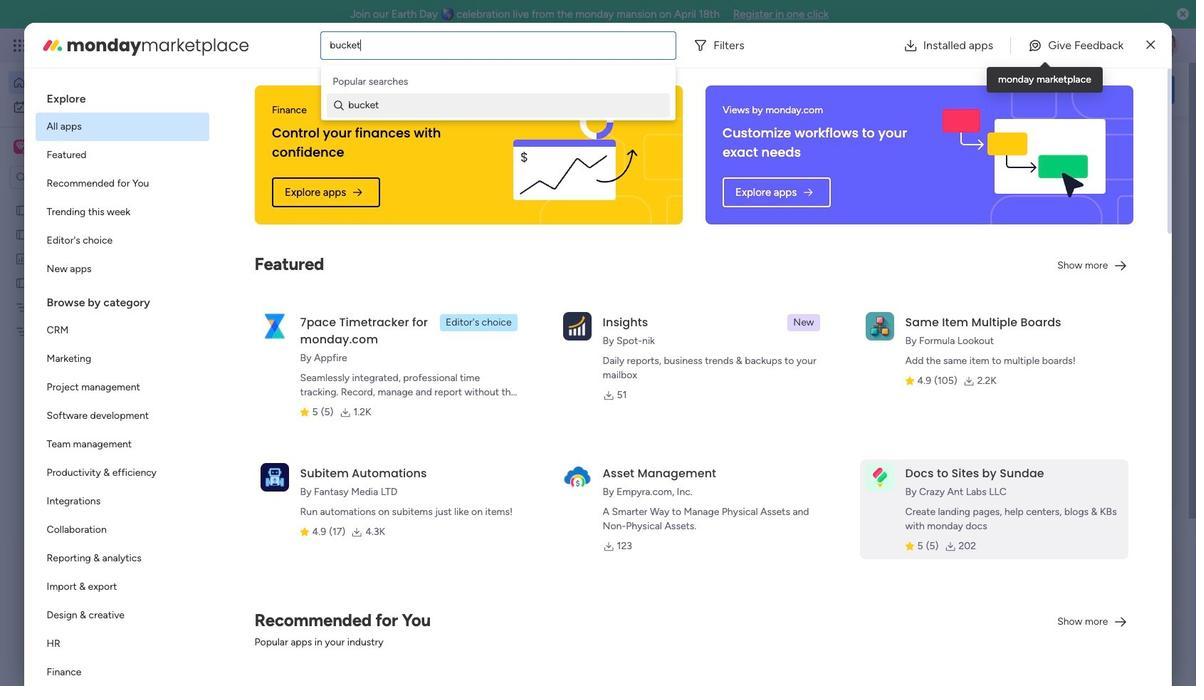Task type: describe. For each thing, give the bounding box(es) containing it.
public dashboard image
[[15, 251, 28, 265]]

see plans image
[[236, 38, 249, 53]]

public board image inside quick search results list box
[[238, 463, 254, 479]]

component image
[[471, 311, 484, 324]]

public board image
[[15, 227, 28, 241]]

search everything image
[[1073, 38, 1087, 53]]

workspace image
[[14, 139, 28, 155]]

help image
[[1104, 38, 1119, 53]]

select product image
[[13, 38, 27, 53]]

Dropdown input text field
[[330, 39, 362, 51]]

1 horizontal spatial terry turtle image
[[1157, 34, 1180, 57]]

2 heading from the top
[[35, 284, 209, 316]]

dapulse x slim image
[[1154, 132, 1171, 149]]

dapulse x slim image
[[1147, 37, 1156, 54]]

v2 user feedback image
[[973, 81, 984, 97]]

workspace image
[[16, 139, 26, 155]]

Search in workspace field
[[30, 169, 119, 186]]



Task type: locate. For each thing, give the bounding box(es) containing it.
monday marketplace image
[[41, 34, 64, 57], [1038, 38, 1052, 53]]

list box
[[35, 80, 209, 686], [0, 195, 182, 535]]

0 vertical spatial terry turtle image
[[1157, 34, 1180, 57]]

update feed image
[[975, 38, 990, 53]]

notifications image
[[944, 38, 958, 53]]

0 vertical spatial heading
[[35, 80, 209, 113]]

2 image
[[986, 29, 999, 45]]

2 circle o image from the top
[[983, 217, 992, 227]]

1 vertical spatial circle o image
[[983, 217, 992, 227]]

1 horizontal spatial banner logo image
[[932, 85, 1117, 224]]

0 horizontal spatial banner logo image
[[481, 85, 666, 224]]

add to favorites image
[[422, 463, 437, 478]]

1 heading from the top
[[35, 80, 209, 113]]

2 vertical spatial public board image
[[238, 463, 254, 479]]

1 vertical spatial heading
[[35, 284, 209, 316]]

1 banner logo image from the left
[[481, 85, 666, 224]]

0 vertical spatial public board image
[[15, 203, 28, 217]]

monday marketplace image right select product icon
[[41, 34, 64, 57]]

1 horizontal spatial monday marketplace image
[[1038, 38, 1052, 53]]

quick search results list box
[[220, 162, 928, 525]]

monday marketplace image right invite members "image"
[[1038, 38, 1052, 53]]

0 horizontal spatial monday marketplace image
[[41, 34, 64, 57]]

help center element
[[962, 616, 1176, 673]]

0 horizontal spatial terry turtle image
[[254, 614, 282, 643]]

banner logo image
[[481, 85, 666, 224], [932, 85, 1117, 224]]

templates image image
[[975, 315, 1163, 413]]

terry turtle image
[[1157, 34, 1180, 57], [254, 614, 282, 643]]

2 banner logo image from the left
[[932, 85, 1117, 224]]

circle o image
[[983, 199, 992, 209], [983, 217, 992, 227]]

1 circle o image from the top
[[983, 199, 992, 209]]

public board image
[[15, 203, 28, 217], [15, 276, 28, 289], [238, 463, 254, 479]]

0 vertical spatial circle o image
[[983, 199, 992, 209]]

1 vertical spatial terry turtle image
[[254, 614, 282, 643]]

heading
[[35, 80, 209, 113], [35, 284, 209, 316]]

check circle image
[[983, 180, 992, 191]]

1 vertical spatial public board image
[[15, 276, 28, 289]]

invite members image
[[1007, 38, 1021, 53]]

app logo image
[[260, 312, 289, 340], [563, 312, 592, 340], [866, 312, 895, 340], [260, 463, 289, 491], [563, 463, 592, 491], [866, 463, 895, 491]]

v2 bolt switch image
[[1084, 82, 1093, 97]]

workspace selection element
[[14, 138, 119, 157]]

option
[[9, 71, 173, 94], [9, 95, 173, 118], [35, 113, 209, 141], [35, 141, 209, 170], [35, 170, 209, 198], [0, 197, 182, 200], [35, 198, 209, 227], [35, 227, 209, 255], [35, 255, 209, 284], [35, 316, 209, 345], [35, 345, 209, 373], [35, 373, 209, 402], [35, 402, 209, 430], [35, 430, 209, 459], [35, 459, 209, 487], [35, 487, 209, 516], [35, 516, 209, 544], [35, 544, 209, 573], [35, 573, 209, 601], [35, 601, 209, 630], [35, 630, 209, 658], [35, 658, 209, 686]]



Task type: vqa. For each thing, say whether or not it's contained in the screenshot.
SEE PLANS image
yes



